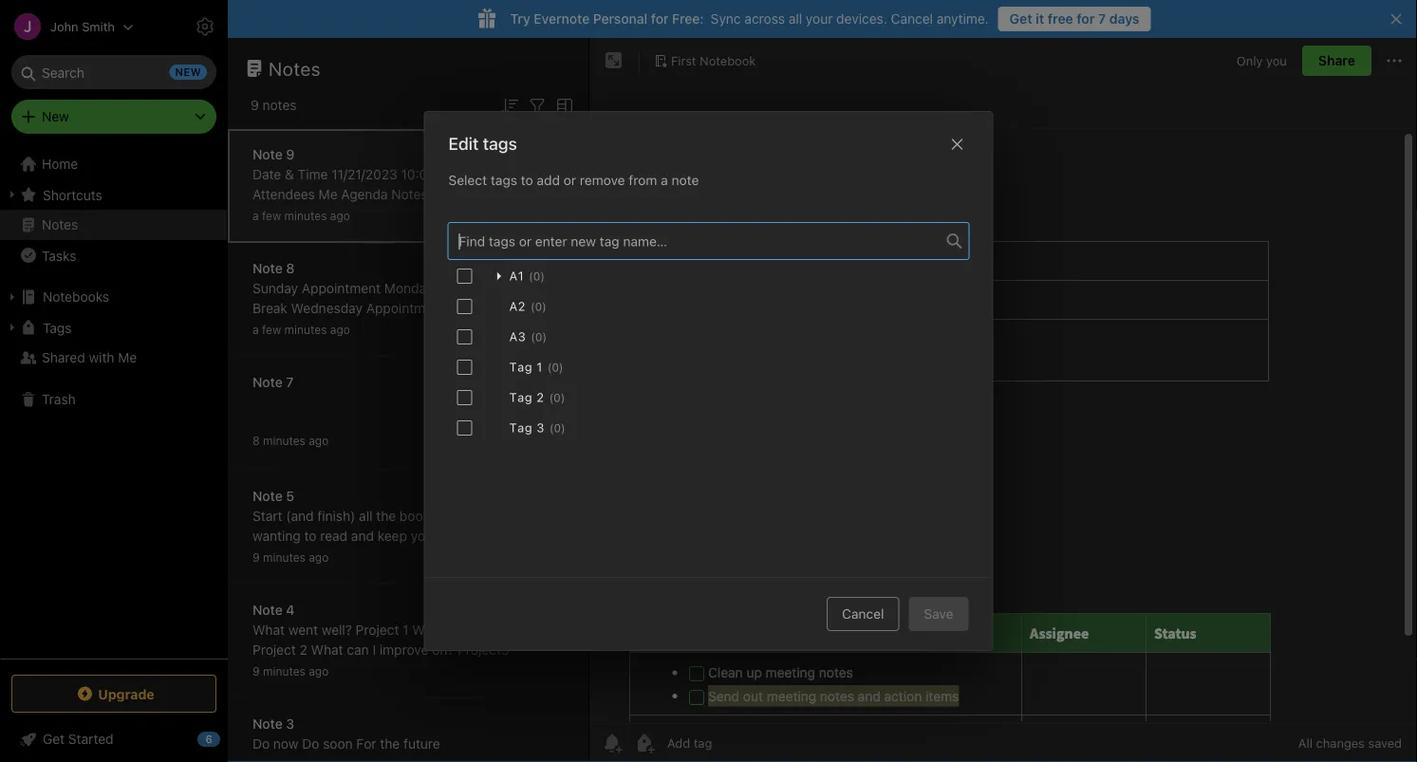 Task type: describe. For each thing, give the bounding box(es) containing it.
9 notes
[[251, 97, 297, 113]]

tags
[[43, 320, 72, 335]]

tuesday
[[494, 281, 545, 296]]

minutes down wanting
[[263, 551, 306, 565]]

book,
[[253, 568, 287, 584]]

up
[[393, 207, 409, 222]]

( inside a2 ( 0 )
[[531, 300, 535, 313]]

tags for edit
[[483, 133, 517, 154]]

about
[[478, 528, 513, 544]]

assignee
[[253, 207, 308, 222]]

for for free:
[[651, 11, 669, 27]]

and inside start (and finish) all the books you've been wanting to read and keep your ideas about them all in one place. tip: if you're reading a physical book, take pictu...
[[351, 528, 374, 544]]

on?
[[432, 642, 454, 658]]

trash link
[[0, 385, 227, 415]]

agenda
[[341, 187, 388, 202]]

items
[[435, 226, 469, 242]]

2 horizontal spatial what
[[412, 622, 445, 638]]

i
[[373, 642, 376, 658]]

try evernote personal for free: sync across all your devices. cancel anytime.
[[510, 11, 989, 27]]

few for attendees
[[262, 209, 281, 223]]

you've
[[440, 509, 481, 524]]

) inside a1 ( 0 )
[[541, 270, 545, 283]]

from
[[629, 172, 658, 188]]

a3 ( 0 )
[[509, 330, 547, 344]]

books
[[400, 509, 437, 524]]

a2 row
[[448, 292, 970, 322]]

tag 2 ( 0 )
[[509, 390, 565, 405]]

read
[[320, 528, 348, 544]]

2 inside sunday appointment monday project 1 tuesday break wednesday appointment thursday project 2 friday task 3 saturday break
[[300, 321, 308, 336]]

only you
[[1237, 53, 1288, 68]]

you're
[[389, 548, 428, 564]]

upgrade
[[98, 686, 155, 702]]

arrow image
[[491, 268, 508, 284]]

row group inside select tags to add or remove from a note element
[[448, 261, 970, 443]]

notes link
[[0, 210, 227, 240]]

minutes down the attendees
[[285, 209, 327, 223]]

go
[[487, 622, 503, 638]]

free:
[[672, 11, 704, 27]]

trash
[[42, 392, 76, 407]]

share
[[1319, 53, 1356, 68]]

shared
[[42, 350, 85, 366]]

note 7
[[253, 375, 294, 390]]

home link
[[0, 149, 228, 179]]

a2
[[509, 299, 526, 313]]

0 inside a1 ( 0 )
[[533, 270, 541, 283]]

changes
[[1317, 736, 1365, 751]]

task
[[352, 321, 380, 336]]

it
[[1036, 11, 1045, 27]]

1 do from the left
[[253, 736, 270, 752]]

9 up & at the top
[[286, 147, 295, 162]]

date & time 11/21/2023 10:00 am goal attendees me agenda notes action items assignee status clean up meeting notes send out meeting notes and action items
[[253, 167, 535, 242]]

1 vertical spatial break
[[454, 321, 489, 336]]

tag for tag 2
[[509, 390, 533, 405]]

ago down wednesday
[[330, 323, 350, 337]]

all
[[1299, 736, 1313, 751]]

note window element
[[590, 38, 1418, 763]]

free
[[1048, 11, 1074, 27]]

0 horizontal spatial notes
[[42, 217, 78, 233]]

shortcuts button
[[0, 179, 227, 210]]

get it free for 7 days button
[[999, 7, 1151, 31]]

7 inside button
[[1099, 11, 1107, 27]]

ago up finish)
[[309, 434, 329, 448]]

(and
[[286, 509, 314, 524]]

do now do soon for the future
[[253, 736, 440, 752]]

edit
[[449, 133, 479, 154]]

what went well? project 1 what didn't go well? project 2 what can i improve on? project3
[[253, 622, 537, 658]]

across
[[745, 11, 785, 27]]

tree containing home
[[0, 149, 228, 658]]

ago left clean on the top of page
[[330, 209, 350, 223]]

new button
[[11, 100, 217, 134]]

try
[[510, 11, 531, 27]]

minutes up 5
[[263, 434, 306, 448]]

2 do from the left
[[302, 736, 319, 752]]

0 vertical spatial to
[[521, 172, 533, 188]]

saved
[[1369, 736, 1403, 751]]

status
[[312, 207, 351, 222]]

add
[[537, 172, 560, 188]]

note for note 4
[[253, 603, 283, 618]]

tag 1 ( 0 )
[[509, 360, 564, 374]]

2 vertical spatial all
[[253, 548, 266, 564]]

clean
[[355, 207, 390, 222]]

&
[[285, 167, 294, 182]]

share button
[[1303, 46, 1372, 76]]

notes inside date & time 11/21/2023 10:00 am goal attendees me agenda notes action items assignee status clean up meeting notes send out meeting notes and action items
[[392, 187, 428, 202]]

1 vertical spatial appointment
[[366, 301, 445, 316]]

a3
[[509, 330, 526, 344]]

minutes down the 'went'
[[263, 665, 306, 679]]

( inside tag 2 ( 0 )
[[549, 391, 554, 405]]

a few minutes ago for wednesday
[[253, 323, 350, 337]]

expand notebooks image
[[5, 290, 20, 305]]

1 for well?
[[403, 622, 409, 638]]

soon
[[323, 736, 353, 752]]

Select1861 checkbox
[[457, 299, 472, 314]]

1 for appointment
[[484, 281, 490, 296]]

now
[[273, 736, 299, 752]]

tags for select
[[491, 172, 518, 188]]

0 vertical spatial notes
[[263, 97, 297, 113]]

out
[[253, 226, 273, 242]]

1 inside row
[[537, 360, 543, 374]]

notebook
[[700, 53, 756, 68]]

select tags to add or remove from a note
[[449, 172, 699, 188]]

tasks
[[42, 248, 76, 263]]

one
[[284, 548, 307, 564]]

Find tags or enter new tag name… text field
[[449, 229, 947, 254]]

tasks button
[[0, 240, 227, 271]]

Note Editor text field
[[590, 129, 1418, 724]]

Search text field
[[25, 55, 203, 89]]

reading
[[431, 548, 477, 564]]

Select1864 checkbox
[[457, 390, 472, 405]]

add tag image
[[633, 732, 656, 755]]

Select1865 checkbox
[[457, 421, 472, 436]]

new
[[42, 109, 69, 124]]

8 minutes ago
[[253, 434, 329, 448]]

you
[[1267, 53, 1288, 68]]

10:00
[[401, 167, 436, 182]]

or
[[564, 172, 576, 188]]

( inside tag 1 ( 0 )
[[548, 361, 552, 374]]

edit tags
[[449, 133, 517, 154]]

tag for tag 3
[[509, 421, 533, 435]]

time
[[298, 167, 328, 182]]

1 horizontal spatial all
[[359, 509, 373, 524]]

) inside tag 2 ( 0 )
[[561, 391, 565, 405]]

a3 row
[[448, 322, 970, 352]]

note for note 9
[[253, 147, 283, 162]]

tags button
[[0, 312, 227, 343]]

monday
[[384, 281, 433, 296]]

0 vertical spatial cancel
[[891, 11, 933, 27]]

anytime.
[[937, 11, 989, 27]]

been
[[484, 509, 515, 524]]

thursday
[[449, 301, 506, 316]]

a1 ( 0 )
[[509, 269, 545, 283]]

few for wednesday
[[262, 323, 281, 337]]

9 up note 3
[[253, 665, 260, 679]]

friday
[[311, 321, 349, 336]]

note 5
[[253, 489, 295, 504]]

place.
[[311, 548, 348, 564]]

can
[[347, 642, 369, 658]]



Task type: vqa. For each thing, say whether or not it's contained in the screenshot.
2nd the 'nov 13' from right
no



Task type: locate. For each thing, give the bounding box(es) containing it.
( inside tag 3 ( 0 )
[[550, 422, 554, 435]]

a up "out"
[[253, 209, 259, 223]]

them
[[517, 528, 548, 544]]

notes down items at top left
[[466, 207, 500, 222]]

me
[[319, 187, 338, 202], [118, 350, 137, 366]]

wednesday
[[291, 301, 363, 316]]

1 note from the top
[[253, 147, 283, 162]]

0 inside a3 ( 0 )
[[535, 330, 543, 344]]

0 right "a1"
[[533, 270, 541, 283]]

what left can
[[311, 642, 343, 658]]

1 9 minutes ago from the top
[[253, 551, 329, 565]]

0 vertical spatial a few minutes ago
[[253, 209, 350, 223]]

for for 7
[[1077, 11, 1095, 27]]

your
[[806, 11, 833, 27], [411, 528, 438, 544]]

note up the start
[[253, 489, 283, 504]]

and inside date & time 11/21/2023 10:00 am goal attendees me agenda notes action items assignee status clean up meeting notes send out meeting notes and action items
[[367, 226, 390, 242]]

3 right task
[[384, 321, 392, 336]]

1 horizontal spatial 1
[[484, 281, 490, 296]]

a inside start (and finish) all the books you've been wanting to read and keep your ideas about them all in one place. tip: if you're reading a physical book, take pictu...
[[481, 548, 488, 564]]

minutes
[[285, 209, 327, 223], [285, 323, 327, 337], [263, 434, 306, 448], [263, 551, 306, 565], [263, 665, 306, 679]]

0 horizontal spatial meeting
[[276, 226, 326, 242]]

2 horizontal spatial all
[[789, 11, 803, 27]]

and up tip:
[[351, 528, 374, 544]]

1 horizontal spatial what
[[311, 642, 343, 658]]

sunday appointment monday project 1 tuesday break wednesday appointment thursday project 2 friday task 3 saturday break
[[253, 281, 545, 336]]

notes up up at the left
[[392, 187, 428, 202]]

2 for from the left
[[1077, 11, 1095, 27]]

1
[[484, 281, 490, 296], [537, 360, 543, 374], [403, 622, 409, 638]]

for inside button
[[1077, 11, 1095, 27]]

tag down tag 1 ( 0 )
[[509, 390, 533, 405]]

( right a3
[[531, 330, 535, 344]]

0 horizontal spatial me
[[118, 350, 137, 366]]

notes up tasks
[[42, 217, 78, 233]]

note
[[253, 147, 283, 162], [253, 261, 283, 276], [253, 375, 283, 390], [253, 489, 283, 504], [253, 603, 283, 618], [253, 717, 283, 732]]

for left free:
[[651, 11, 669, 27]]

1 vertical spatial to
[[304, 528, 317, 544]]

1 vertical spatial a few minutes ago
[[253, 323, 350, 337]]

2 horizontal spatial notes
[[392, 187, 428, 202]]

0 horizontal spatial 1
[[403, 622, 409, 638]]

meeting down action
[[413, 207, 462, 222]]

me inside tree
[[118, 350, 137, 366]]

do right now
[[302, 736, 319, 752]]

2 horizontal spatial 1
[[537, 360, 543, 374]]

minutes down wednesday
[[285, 323, 327, 337]]

0 vertical spatial tags
[[483, 133, 517, 154]]

0 vertical spatial your
[[806, 11, 833, 27]]

1 inside sunday appointment monday project 1 tuesday break wednesday appointment thursday project 2 friday task 3 saturday break
[[484, 281, 490, 296]]

appointment down monday
[[366, 301, 445, 316]]

improve
[[380, 642, 429, 658]]

2 tag from the top
[[509, 390, 533, 405]]

1 vertical spatial the
[[380, 736, 400, 752]]

0 vertical spatial 9 minutes ago
[[253, 551, 329, 565]]

note 8
[[253, 261, 295, 276]]

) right the a2
[[542, 300, 547, 313]]

3 inside row
[[537, 421, 545, 435]]

8 up note 5
[[253, 434, 260, 448]]

tag inside row
[[509, 390, 533, 405]]

to left add
[[521, 172, 533, 188]]

if
[[378, 548, 386, 564]]

1 vertical spatial 3
[[537, 421, 545, 435]]

do down note 3
[[253, 736, 270, 752]]

evernote
[[534, 11, 590, 27]]

2 left friday
[[300, 321, 308, 336]]

well? up can
[[322, 622, 352, 638]]

0 vertical spatial 3
[[384, 321, 392, 336]]

1 vertical spatial cancel
[[842, 606, 885, 622]]

3 for tag 3 ( 0 )
[[537, 421, 545, 435]]

what
[[253, 622, 285, 638], [412, 622, 445, 638], [311, 642, 343, 658]]

1 horizontal spatial your
[[806, 11, 833, 27]]

1 horizontal spatial 3
[[384, 321, 392, 336]]

note 4
[[253, 603, 295, 618]]

1 vertical spatial your
[[411, 528, 438, 544]]

1 horizontal spatial notes
[[269, 57, 321, 79]]

tag down a3
[[509, 360, 533, 374]]

0 horizontal spatial cancel
[[842, 606, 885, 622]]

7 left days
[[1099, 11, 1107, 27]]

) right "a1"
[[541, 270, 545, 283]]

all right finish)
[[359, 509, 373, 524]]

9 up the note 9
[[251, 97, 259, 113]]

notes up 9 notes
[[269, 57, 321, 79]]

9 minutes ago for project
[[253, 665, 329, 679]]

3 note from the top
[[253, 375, 283, 390]]

0 inside tag 2 ( 0 )
[[554, 391, 561, 405]]

) up tag 3 ( 0 )
[[561, 391, 565, 405]]

1 vertical spatial meeting
[[276, 226, 326, 242]]

first
[[671, 53, 697, 68]]

cancel left save on the right of the page
[[842, 606, 885, 622]]

start
[[253, 509, 283, 524]]

notebooks link
[[0, 282, 227, 312]]

0 inside tag 3 ( 0 )
[[554, 422, 561, 435]]

note up 8 minutes ago on the bottom left of page
[[253, 375, 283, 390]]

a down sunday
[[253, 323, 259, 337]]

tags right edit
[[483, 133, 517, 154]]

1 inside what went well? project 1 what didn't go well? project 2 what can i improve on? project3
[[403, 622, 409, 638]]

expand note image
[[603, 49, 626, 72]]

and down clean on the top of page
[[367, 226, 390, 242]]

None search field
[[25, 55, 203, 89]]

2 inside row
[[537, 390, 545, 405]]

1 vertical spatial notes
[[392, 187, 428, 202]]

well? right go
[[506, 622, 537, 638]]

( right "a1"
[[529, 270, 533, 283]]

tag 1 row
[[448, 352, 970, 383]]

2 vertical spatial 3
[[286, 717, 295, 732]]

cancel
[[891, 11, 933, 27], [842, 606, 885, 622]]

first notebook button
[[648, 47, 763, 74]]

1 vertical spatial me
[[118, 350, 137, 366]]

1 well? from the left
[[322, 622, 352, 638]]

all left in
[[253, 548, 266, 564]]

your down 'books'
[[411, 528, 438, 544]]

( down tag 2 ( 0 )
[[550, 422, 554, 435]]

break
[[253, 301, 288, 316], [454, 321, 489, 336]]

1 vertical spatial 9 minutes ago
[[253, 665, 329, 679]]

to inside start (and finish) all the books you've been wanting to read and keep your ideas about them all in one place. tip: if you're reading a physical book, take pictu...
[[304, 528, 317, 544]]

2 well? from the left
[[506, 622, 537, 638]]

0 vertical spatial meeting
[[413, 207, 462, 222]]

0 vertical spatial tag
[[509, 360, 533, 374]]

tag 3 row
[[448, 413, 970, 443]]

1 horizontal spatial to
[[521, 172, 533, 188]]

3
[[384, 321, 392, 336], [537, 421, 545, 435], [286, 717, 295, 732]]

1 a few minutes ago from the top
[[253, 209, 350, 223]]

to down the (and
[[304, 528, 317, 544]]

row group containing a1
[[448, 261, 970, 443]]

tag 2 row
[[448, 383, 970, 413]]

1 horizontal spatial cancel
[[891, 11, 933, 27]]

appointment up wednesday
[[302, 281, 381, 296]]

a1 row
[[448, 261, 970, 292]]

2 a few minutes ago from the top
[[253, 323, 350, 337]]

tag
[[509, 360, 533, 374], [509, 390, 533, 405], [509, 421, 533, 435]]

0 vertical spatial me
[[319, 187, 338, 202]]

0 horizontal spatial what
[[253, 622, 285, 638]]

project down the 'went'
[[253, 642, 296, 658]]

1 vertical spatial 7
[[286, 375, 294, 390]]

1 up the 'improve'
[[403, 622, 409, 638]]

remove
[[580, 172, 625, 188]]

0 vertical spatial appointment
[[302, 281, 381, 296]]

1 vertical spatial 2
[[537, 390, 545, 405]]

0 right a3
[[535, 330, 543, 344]]

2 vertical spatial notes
[[42, 217, 78, 233]]

3 up now
[[286, 717, 295, 732]]

cancel inside cancel "button"
[[842, 606, 885, 622]]

0 horizontal spatial break
[[253, 301, 288, 316]]

saturday
[[396, 321, 450, 336]]

well?
[[322, 622, 352, 638], [506, 622, 537, 638]]

Select1862 checkbox
[[457, 330, 472, 345]]

your inside start (and finish) all the books you've been wanting to read and keep your ideas about them all in one place. tip: if you're reading a physical book, take pictu...
[[411, 528, 438, 544]]

to
[[521, 172, 533, 188], [304, 528, 317, 544]]

devices.
[[837, 11, 888, 27]]

sync
[[711, 11, 741, 27]]

1 horizontal spatial for
[[1077, 11, 1095, 27]]

expand tags image
[[5, 320, 20, 335]]

1 horizontal spatial break
[[454, 321, 489, 336]]

save button
[[909, 597, 969, 632]]

note for note 8
[[253, 261, 283, 276]]

break down thursday
[[454, 321, 489, 336]]

0
[[533, 270, 541, 283], [535, 300, 542, 313], [535, 330, 543, 344], [552, 361, 559, 374], [554, 391, 561, 405], [554, 422, 561, 435]]

0 vertical spatial 7
[[1099, 11, 1107, 27]]

0 horizontal spatial all
[[253, 548, 266, 564]]

( up tag 2 ( 0 )
[[548, 361, 552, 374]]

2 vertical spatial tag
[[509, 421, 533, 435]]

the up keep
[[376, 509, 396, 524]]

0 horizontal spatial well?
[[322, 622, 352, 638]]

home
[[42, 156, 78, 172]]

2 note from the top
[[253, 261, 283, 276]]

1 vertical spatial tags
[[491, 172, 518, 188]]

action
[[394, 226, 432, 242]]

didn't
[[448, 622, 484, 638]]

9 minutes ago up 'take'
[[253, 551, 329, 565]]

send
[[504, 207, 535, 222]]

note for note 7
[[253, 375, 283, 390]]

select tags to add or remove from a note element
[[425, 207, 993, 577]]

ideas
[[442, 528, 474, 544]]

notes
[[269, 57, 321, 79], [392, 187, 428, 202], [42, 217, 78, 233]]

1 vertical spatial tag
[[509, 390, 533, 405]]

0 vertical spatial 1
[[484, 281, 490, 296]]

0 vertical spatial and
[[367, 226, 390, 242]]

9 minutes ago for to
[[253, 551, 329, 565]]

0 up tag 3 ( 0 )
[[554, 391, 561, 405]]

0 horizontal spatial do
[[253, 736, 270, 752]]

1 left arrow icon
[[484, 281, 490, 296]]

7 up 8 minutes ago on the bottom left of page
[[286, 375, 294, 390]]

keep
[[378, 528, 407, 544]]

2 vertical spatial 2
[[300, 642, 308, 658]]

what down note 4
[[253, 622, 285, 638]]

1 horizontal spatial 8
[[286, 261, 295, 276]]

in
[[270, 548, 281, 564]]

the
[[376, 509, 396, 524], [380, 736, 400, 752]]

future
[[404, 736, 440, 752]]

1 horizontal spatial do
[[302, 736, 319, 752]]

1 vertical spatial and
[[351, 528, 374, 544]]

) inside tag 1 ( 0 )
[[559, 361, 564, 374]]

the inside start (and finish) all the books you've been wanting to read and keep your ideas about them all in one place. tip: if you're reading a physical book, take pictu...
[[376, 509, 396, 524]]

1 vertical spatial all
[[359, 509, 373, 524]]

get
[[1010, 11, 1033, 27]]

0 vertical spatial 8
[[286, 261, 295, 276]]

for right free on the right top of the page
[[1077, 11, 1095, 27]]

project up 'i'
[[356, 622, 399, 638]]

) inside a2 ( 0 )
[[542, 300, 547, 313]]

tag down tag 2 ( 0 )
[[509, 421, 533, 435]]

tag for tag 1
[[509, 360, 533, 374]]

6 note from the top
[[253, 717, 283, 732]]

1 up tag 2 ( 0 )
[[537, 360, 543, 374]]

notes
[[263, 97, 297, 113], [466, 207, 500, 222], [330, 226, 364, 242]]

2 up tag 3 ( 0 )
[[537, 390, 545, 405]]

1 horizontal spatial me
[[319, 187, 338, 202]]

note 9
[[253, 147, 295, 162]]

2 few from the top
[[262, 323, 281, 337]]

9 left in
[[253, 551, 260, 565]]

3 down tag 2 ( 0 )
[[537, 421, 545, 435]]

2 horizontal spatial notes
[[466, 207, 500, 222]]

3 inside sunday appointment monday project 1 tuesday break wednesday appointment thursday project 2 friday task 3 saturday break
[[384, 321, 392, 336]]

shared with me link
[[0, 343, 227, 373]]

0 right the a2
[[535, 300, 542, 313]]

2 down the 'went'
[[300, 642, 308, 658]]

the right for
[[380, 736, 400, 752]]

notes down status
[[330, 226, 364, 242]]

do
[[253, 736, 270, 752], [302, 736, 319, 752]]

row group
[[448, 261, 970, 443]]

1 few from the top
[[262, 209, 281, 223]]

1 vertical spatial 8
[[253, 434, 260, 448]]

a2 ( 0 )
[[509, 299, 547, 313]]

ago down the 'went'
[[309, 665, 329, 679]]

) inside a3 ( 0 )
[[543, 330, 547, 344]]

3 tag from the top
[[509, 421, 533, 435]]

2 horizontal spatial 3
[[537, 421, 545, 435]]

1 vertical spatial 1
[[537, 360, 543, 374]]

1 horizontal spatial well?
[[506, 622, 537, 638]]

days
[[1110, 11, 1140, 27]]

note for note 3
[[253, 717, 283, 732]]

0 horizontal spatial to
[[304, 528, 317, 544]]

note up sunday
[[253, 261, 283, 276]]

( inside a3 ( 0 )
[[531, 330, 535, 344]]

note up now
[[253, 717, 283, 732]]

2 9 minutes ago from the top
[[253, 665, 329, 679]]

only
[[1237, 53, 1264, 68]]

0 horizontal spatial 8
[[253, 434, 260, 448]]

1 horizontal spatial notes
[[330, 226, 364, 242]]

(
[[529, 270, 533, 283], [531, 300, 535, 313], [531, 330, 535, 344], [548, 361, 552, 374], [549, 391, 554, 405], [550, 422, 554, 435]]

8
[[286, 261, 295, 276], [253, 434, 260, 448]]

4
[[286, 603, 295, 618]]

0 vertical spatial few
[[262, 209, 281, 223]]

0 horizontal spatial notes
[[263, 97, 297, 113]]

close image
[[946, 133, 969, 156]]

tags right select
[[491, 172, 518, 188]]

your left devices.
[[806, 11, 833, 27]]

0 up tag 2 ( 0 )
[[552, 361, 559, 374]]

note for note 5
[[253, 489, 283, 504]]

( inside a1 ( 0 )
[[529, 270, 533, 283]]

1 vertical spatial few
[[262, 323, 281, 337]]

9 minutes ago down the 'went'
[[253, 665, 329, 679]]

) inside tag 3 ( 0 )
[[561, 422, 566, 435]]

0 vertical spatial notes
[[269, 57, 321, 79]]

a few minutes ago for attendees
[[253, 209, 350, 223]]

0 horizontal spatial your
[[411, 528, 438, 544]]

9 minutes ago
[[253, 551, 329, 565], [253, 665, 329, 679]]

project down sunday
[[253, 321, 296, 336]]

sunday
[[253, 281, 298, 296]]

0 horizontal spatial for
[[651, 11, 669, 27]]

for
[[357, 736, 377, 752]]

1 for from the left
[[651, 11, 669, 27]]

am
[[439, 167, 460, 182]]

me right with
[[118, 350, 137, 366]]

shortcuts
[[43, 187, 102, 203]]

3 for note 3
[[286, 717, 295, 732]]

5 note from the top
[[253, 603, 283, 618]]

( up tag 3 ( 0 )
[[549, 391, 554, 405]]

project up select1861 checkbox
[[437, 281, 480, 296]]

0 vertical spatial all
[[789, 11, 803, 27]]

attendees
[[253, 187, 315, 202]]

1 horizontal spatial 7
[[1099, 11, 1107, 27]]

1 tag from the top
[[509, 360, 533, 374]]

shared with me
[[42, 350, 137, 366]]

what up on?
[[412, 622, 445, 638]]

add a reminder image
[[601, 732, 624, 755]]

break down sunday
[[253, 301, 288, 316]]

me inside date & time 11/21/2023 10:00 am goal attendees me agenda notes action items assignee status clean up meeting notes send out meeting notes and action items
[[319, 187, 338, 202]]

1 vertical spatial notes
[[466, 207, 500, 222]]

2 vertical spatial notes
[[330, 226, 364, 242]]

note
[[672, 172, 699, 188]]

) up tag 2 ( 0 )
[[559, 361, 564, 374]]

2 vertical spatial 1
[[403, 622, 409, 638]]

0 horizontal spatial 7
[[286, 375, 294, 390]]

all right across
[[789, 11, 803, 27]]

0 vertical spatial 2
[[300, 321, 308, 336]]

notes up the note 9
[[263, 97, 297, 113]]

a few minutes ago down the attendees
[[253, 209, 350, 223]]

) down tag 2 ( 0 )
[[561, 422, 566, 435]]

0 inside tag 1 ( 0 )
[[552, 361, 559, 374]]

a down the about
[[481, 548, 488, 564]]

5
[[286, 489, 295, 504]]

( right the a2
[[531, 300, 535, 313]]

settings image
[[194, 15, 217, 38]]

start (and finish) all the books you've been wanting to read and keep your ideas about them all in one place. tip: if you're reading a physical book, take pictu...
[[253, 509, 548, 584]]

0 vertical spatial break
[[253, 301, 288, 316]]

a left 'note'
[[661, 172, 668, 188]]

date
[[253, 167, 281, 182]]

1 horizontal spatial meeting
[[413, 207, 462, 222]]

tree
[[0, 149, 228, 658]]

Select1860 checkbox
[[457, 269, 472, 284]]

finish)
[[318, 509, 356, 524]]

0 inside a2 ( 0 )
[[535, 300, 542, 313]]

) right a3
[[543, 330, 547, 344]]

few
[[262, 209, 281, 223], [262, 323, 281, 337]]

0 vertical spatial the
[[376, 509, 396, 524]]

cancel right devices.
[[891, 11, 933, 27]]

went
[[288, 622, 318, 638]]

goal
[[463, 167, 491, 182]]

4 note from the top
[[253, 489, 283, 504]]

note up date
[[253, 147, 283, 162]]

few up "out"
[[262, 209, 281, 223]]

8 up sunday
[[286, 261, 295, 276]]

me up status
[[319, 187, 338, 202]]

ago right one
[[309, 551, 329, 565]]

Select1863 checkbox
[[457, 360, 472, 375]]

0 horizontal spatial 3
[[286, 717, 295, 732]]

note left 4
[[253, 603, 283, 618]]

2 inside what went well? project 1 what didn't go well? project 2 what can i improve on? project3
[[300, 642, 308, 658]]



